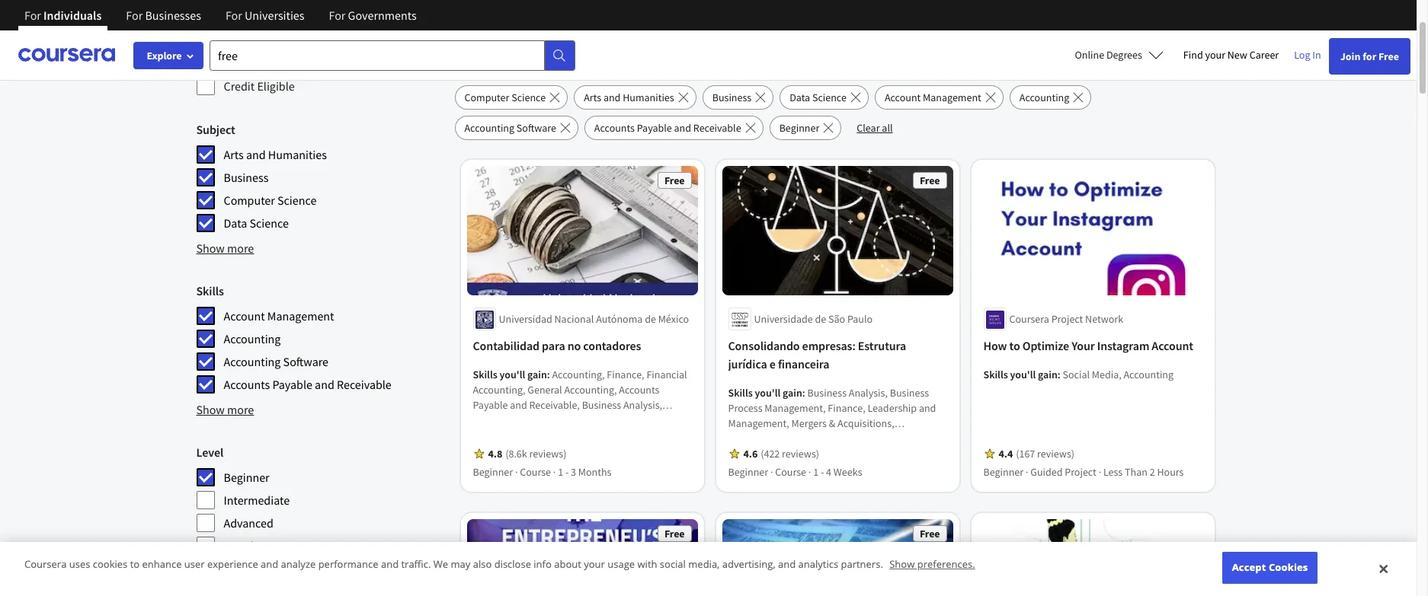 Task type: locate. For each thing, give the bounding box(es) containing it.
for right join
[[1363, 50, 1377, 63]]

science
[[512, 91, 546, 104], [812, 91, 847, 104], [277, 193, 317, 208], [250, 216, 289, 231]]

jurídica
[[728, 357, 767, 372]]

arts down the "free"
[[584, 91, 601, 104]]

0 vertical spatial data
[[790, 91, 810, 104]]

0 horizontal spatial management
[[267, 309, 334, 324]]

0 vertical spatial skills you'll gain :
[[473, 368, 552, 382]]

account management
[[885, 91, 982, 104], [224, 309, 334, 324]]

reviews) up beginner · course · 1 - 4 weeks
[[782, 448, 819, 461]]

for left businesses
[[126, 8, 143, 23]]

2 for from the left
[[126, 8, 143, 23]]

eligible
[[257, 79, 295, 94]]

analyze
[[281, 558, 316, 572]]

data
[[790, 91, 810, 104], [224, 216, 247, 231]]

for
[[24, 8, 41, 23], [126, 8, 143, 23], [226, 8, 242, 23], [329, 8, 346, 23]]

career
[[1250, 48, 1279, 62]]

by
[[233, 31, 249, 50]]

you'll for contabilidad para no contadores
[[500, 368, 525, 382]]

1 horizontal spatial :
[[802, 387, 805, 400]]

1 vertical spatial show more
[[196, 402, 254, 418]]

your right about
[[584, 558, 605, 572]]

finance, down "contadores" on the bottom of page
[[607, 368, 644, 382]]

0 vertical spatial your
[[1205, 48, 1226, 62]]

beginner down the '4.8'
[[473, 466, 513, 480]]

de left são
[[815, 313, 826, 327]]

1 vertical spatial to
[[130, 558, 140, 572]]

0 horizontal spatial account management
[[224, 309, 334, 324]]

1 · from the left
[[515, 466, 518, 480]]

0 horizontal spatial payable
[[272, 377, 312, 393]]

1 horizontal spatial your
[[1205, 48, 1226, 62]]

4 · from the left
[[809, 466, 811, 480]]

2 more from the top
[[227, 402, 254, 418]]

1 vertical spatial payable
[[272, 377, 312, 393]]

to inside 'link'
[[1010, 339, 1020, 354]]

you'll for consolidando empresas: estrutura jurídica e financeira
[[755, 387, 781, 400]]

gain up general
[[527, 368, 547, 382]]

0 vertical spatial to
[[1010, 339, 1020, 354]]

1 vertical spatial data science
[[224, 216, 289, 231]]

and inside button
[[674, 121, 691, 135]]

1 horizontal spatial computer science
[[465, 91, 546, 104]]

1 horizontal spatial data
[[790, 91, 810, 104]]

0 horizontal spatial de
[[645, 313, 656, 327]]

1 horizontal spatial computer
[[465, 91, 509, 104]]

subject group
[[196, 120, 445, 233]]

1 1 from the left
[[558, 466, 563, 480]]

management,
[[765, 402, 826, 416], [728, 417, 789, 431]]

skills you'll gain : social media, accounting
[[984, 368, 1174, 382]]

1 horizontal spatial course
[[775, 466, 806, 480]]

1 horizontal spatial 1
[[813, 466, 819, 480]]

1 horizontal spatial receivable
[[693, 121, 741, 135]]

business button
[[702, 85, 774, 110]]

1 horizontal spatial to
[[1010, 339, 1020, 354]]

results
[[491, 30, 553, 58]]

beginner up intermediate
[[224, 470, 270, 485]]

1 left 3
[[558, 466, 563, 480]]

1 show more button from the top
[[196, 239, 254, 258]]

business analysis, business process management, finance, leadership and management, mergers & acquisitions, regulations and compliance, strategy and operations, entrepreneurial finance, negotiation, reinforcement learning, accounting
[[728, 387, 947, 477]]

business inside 'subject' group
[[224, 170, 269, 185]]

1 horizontal spatial reviews)
[[782, 448, 819, 461]]

computer inside button
[[465, 91, 509, 104]]

humanities inside 'subject' group
[[268, 147, 327, 162]]

for left individuals on the left of page
[[24, 8, 41, 23]]

arts and humanities
[[584, 91, 674, 104], [224, 147, 327, 162]]

0 horizontal spatial arts
[[224, 147, 244, 162]]

business up leadership
[[890, 387, 929, 400]]

your
[[1205, 48, 1226, 62], [584, 558, 605, 572]]

to right how
[[1010, 339, 1020, 354]]

planning,
[[473, 429, 515, 443]]

0 horizontal spatial humanities
[[268, 147, 327, 162]]

in
[[1313, 48, 1321, 62]]

banner navigation
[[12, 0, 429, 42]]

2 horizontal spatial gain
[[1038, 368, 1058, 382]]

gain left social
[[1038, 368, 1058, 382]]

-
[[565, 466, 569, 480], [821, 466, 824, 480]]

beginner down 4.4
[[984, 466, 1024, 480]]

· left 3
[[553, 466, 556, 480]]

course down 4.6 (422 reviews)
[[775, 466, 806, 480]]

0 horizontal spatial arts and humanities
[[224, 147, 327, 162]]

0 vertical spatial arts and humanities
[[584, 91, 674, 104]]

accounting software inside button
[[465, 121, 556, 135]]

2 horizontal spatial you'll
[[1010, 368, 1036, 382]]

0 vertical spatial more
[[227, 241, 254, 256]]

data inside 'subject' group
[[224, 216, 247, 231]]

show more button
[[196, 239, 254, 258], [196, 401, 254, 419]]

0 vertical spatial humanities
[[623, 91, 674, 104]]

more for accounts
[[227, 402, 254, 418]]

0 horizontal spatial software
[[283, 354, 329, 370]]

reviews) for your
[[1037, 448, 1075, 461]]

performance
[[318, 558, 378, 572]]

· down (422
[[771, 466, 773, 480]]

for
[[557, 30, 583, 58], [1363, 50, 1377, 63]]

0 horizontal spatial course
[[520, 466, 551, 480]]

coursera up 'optimize'
[[1009, 313, 1049, 327]]

project up your
[[1052, 313, 1083, 327]]

(167
[[1016, 448, 1035, 461]]

humanities down eligible
[[268, 147, 327, 162]]

computer science
[[465, 91, 546, 104], [224, 193, 317, 208]]

1 course from the left
[[520, 466, 551, 480]]

· left less
[[1099, 466, 1101, 480]]

acquisitions,
[[838, 417, 895, 431]]

finance, up learning,
[[855, 448, 892, 461]]

credit eligible
[[224, 79, 295, 94]]

· down (8.6k
[[515, 466, 518, 480]]

(422
[[761, 448, 780, 461]]

3 for from the left
[[226, 8, 242, 23]]

2 1 from the left
[[813, 466, 819, 480]]

1 for contadores
[[558, 466, 563, 480]]

find your new career link
[[1176, 46, 1287, 65]]

for for universities
[[226, 8, 242, 23]]

1 vertical spatial computer
[[224, 193, 275, 208]]

and inside accounting, finance, financial accounting, general accounting, accounts payable and receivable, business analysis, financial analysis, operational analysis, planning, account management
[[510, 399, 527, 413]]

may
[[451, 558, 471, 572]]

0 vertical spatial show
[[196, 241, 225, 256]]

2 vertical spatial payable
[[473, 399, 508, 413]]

méxico
[[658, 313, 689, 327]]

2 - from the left
[[821, 466, 824, 480]]

2 vertical spatial finance,
[[855, 448, 892, 461]]

more for data
[[227, 241, 254, 256]]

accounts inside button
[[594, 121, 635, 135]]

beginner down 4.6
[[728, 466, 768, 480]]

payable
[[637, 121, 672, 135], [272, 377, 312, 393], [473, 399, 508, 413]]

accounting, down contabilidad para no contadores link
[[552, 368, 605, 382]]

0 horizontal spatial data science
[[224, 216, 289, 231]]

accept
[[1232, 561, 1266, 575]]

- left 4 in the bottom of the page
[[821, 466, 824, 480]]

0 vertical spatial computer science
[[465, 91, 546, 104]]

1 for jurídica
[[813, 466, 819, 480]]

beginner
[[779, 121, 820, 135], [473, 466, 513, 480], [728, 466, 768, 480], [984, 466, 1024, 480], [224, 470, 270, 485]]

analysis, down "contadores" on the bottom of page
[[623, 399, 662, 413]]

1 vertical spatial accounts payable and receivable
[[224, 377, 392, 393]]

weeks
[[834, 466, 862, 480]]

1 reviews) from the left
[[529, 448, 567, 461]]

science inside button
[[512, 91, 546, 104]]

course down 4.8 (8.6k reviews)
[[520, 466, 551, 480]]

0 vertical spatial accounts payable and receivable
[[594, 121, 741, 135]]

1 horizontal spatial management
[[556, 429, 614, 443]]

for left governments
[[329, 8, 346, 23]]

0 vertical spatial show more button
[[196, 239, 254, 258]]

analysis, right operational
[[612, 414, 651, 428]]

show more for accounts payable and receivable
[[196, 402, 254, 418]]

account inside accounting, finance, financial accounting, general accounting, accounts payable and receivable, business analysis, financial analysis, operational analysis, planning, account management
[[517, 429, 553, 443]]

reviews) for jurídica
[[782, 448, 819, 461]]

business up accounts payable and receivable button
[[712, 91, 752, 104]]

2 show more from the top
[[196, 402, 254, 418]]

1 vertical spatial coursera
[[24, 558, 67, 572]]

0 vertical spatial show more
[[196, 241, 254, 256]]

management inside button
[[923, 91, 982, 104]]

financial up planning,
[[473, 414, 513, 428]]

2 horizontal spatial payable
[[637, 121, 672, 135]]

0 horizontal spatial skills you'll gain :
[[473, 368, 552, 382]]

1 horizontal spatial software
[[517, 121, 556, 135]]

reviews)
[[529, 448, 567, 461], [782, 448, 819, 461], [1037, 448, 1075, 461]]

3
[[571, 466, 576, 480]]

0 horizontal spatial coursera
[[24, 558, 67, 572]]

0 vertical spatial data science
[[790, 91, 847, 104]]

accounts inside 'skills' group
[[224, 377, 270, 393]]

arts inside button
[[584, 91, 601, 104]]

arts down 'subject'
[[224, 147, 244, 162]]

1 horizontal spatial financial
[[647, 368, 687, 382]]

accounting, down contabilidad at the left of the page
[[473, 384, 526, 397]]

beginner · guided project · less than 2 hours
[[984, 466, 1184, 480]]

0 horizontal spatial data
[[224, 216, 247, 231]]

1 horizontal spatial coursera
[[1009, 313, 1049, 327]]

4.6 (422 reviews)
[[743, 448, 819, 461]]

1 - from the left
[[565, 466, 569, 480]]

business down 'subject'
[[224, 170, 269, 185]]

for for governments
[[329, 8, 346, 23]]

management inside accounting, finance, financial accounting, general accounting, accounts payable and receivable, business analysis, financial analysis, operational analysis, planning, account management
[[556, 429, 614, 443]]

arts and humanities down 'subject'
[[224, 147, 327, 162]]

·
[[515, 466, 518, 480], [553, 466, 556, 480], [771, 466, 773, 480], [809, 466, 811, 480], [1026, 466, 1029, 480], [1099, 466, 1101, 480]]

coursera left uses
[[24, 558, 67, 572]]

management
[[923, 91, 982, 104], [267, 309, 334, 324], [556, 429, 614, 443]]

log in
[[1294, 48, 1321, 62]]

coursera for coursera uses cookies to enhance user experience and analyze performance and traffic. we may also disclose info about your usage with social media, advertising, and analytics partners. show preferences.
[[24, 558, 67, 572]]

gain for estrutura
[[783, 387, 802, 400]]

for left the "free"
[[557, 30, 583, 58]]

coursera
[[1009, 313, 1049, 327], [24, 558, 67, 572]]

2 reviews) from the left
[[782, 448, 819, 461]]

your right find
[[1205, 48, 1226, 62]]

computer science inside 'subject' group
[[224, 193, 317, 208]]

skills you'll gain : down contabilidad at the left of the page
[[473, 368, 552, 382]]

compliance,
[[802, 432, 858, 446]]

0 horizontal spatial :
[[547, 368, 550, 382]]

software
[[517, 121, 556, 135], [283, 354, 329, 370]]

1 vertical spatial accounting software
[[224, 354, 329, 370]]

1 horizontal spatial data science
[[790, 91, 847, 104]]

1 horizontal spatial skills you'll gain :
[[728, 387, 808, 400]]

skills group
[[196, 282, 445, 395]]

1 vertical spatial account management
[[224, 309, 334, 324]]

1 vertical spatial more
[[227, 402, 254, 418]]

reviews) for contadores
[[529, 448, 567, 461]]

1 vertical spatial show
[[196, 402, 225, 418]]

1 horizontal spatial humanities
[[623, 91, 674, 104]]

1 horizontal spatial gain
[[783, 387, 802, 400]]

financial
[[647, 368, 687, 382], [473, 414, 513, 428]]

1
[[558, 466, 563, 480], [813, 466, 819, 480]]

0 vertical spatial account management
[[885, 91, 982, 104]]

0 horizontal spatial -
[[565, 466, 569, 480]]

management, up regulations
[[728, 417, 789, 431]]

log in link
[[1287, 46, 1329, 64]]

partners.
[[841, 558, 883, 572]]

for for individuals
[[24, 8, 41, 23]]

1 vertical spatial your
[[584, 558, 605, 572]]

business
[[712, 91, 752, 104], [224, 170, 269, 185], [808, 387, 847, 400], [890, 387, 929, 400], [582, 399, 621, 413]]

0 horizontal spatial gain
[[527, 368, 547, 382]]

empresas:
[[802, 339, 856, 354]]

accounting
[[1020, 91, 1070, 104], [465, 121, 515, 135], [224, 332, 281, 347], [224, 354, 281, 370], [1124, 368, 1174, 382], [897, 463, 947, 477]]

1 horizontal spatial de
[[815, 313, 826, 327]]

account
[[885, 91, 921, 104], [224, 309, 265, 324], [1152, 339, 1194, 354], [517, 429, 553, 443]]

payable inside button
[[637, 121, 672, 135]]

show preferences. link
[[890, 558, 975, 572]]

None search field
[[210, 40, 575, 71]]

data science inside 'subject' group
[[224, 216, 289, 231]]

0 horizontal spatial 1
[[558, 466, 563, 480]]

2
[[1150, 466, 1155, 480]]

management, up 'mergers'
[[765, 402, 826, 416]]

you'll down 'optimize'
[[1010, 368, 1036, 382]]

3 reviews) from the left
[[1037, 448, 1075, 461]]

2 show more button from the top
[[196, 401, 254, 419]]

software inside button
[[517, 121, 556, 135]]

1 vertical spatial skills you'll gain :
[[728, 387, 808, 400]]

payable inside 'skills' group
[[272, 377, 312, 393]]

project left less
[[1065, 466, 1097, 480]]

entrepreneurial
[[782, 448, 852, 461]]

accounting, up operational
[[564, 384, 617, 397]]

- left 3
[[565, 466, 569, 480]]

3 · from the left
[[771, 466, 773, 480]]

finance, up & on the right of the page
[[828, 402, 866, 416]]

2 course from the left
[[775, 466, 806, 480]]

governments
[[348, 8, 417, 23]]

coursera project network
[[1009, 313, 1123, 327]]

0 vertical spatial coursera
[[1009, 313, 1049, 327]]

nacional
[[555, 313, 594, 327]]

you'll down contabilidad at the left of the page
[[500, 368, 525, 382]]

you'll up process
[[755, 387, 781, 400]]

beginner down data science button
[[779, 121, 820, 135]]

1 more from the top
[[227, 241, 254, 256]]

humanities up accounts payable and receivable button
[[623, 91, 674, 104]]

mergers
[[792, 417, 827, 431]]

1 vertical spatial software
[[283, 354, 329, 370]]

0 horizontal spatial reviews)
[[529, 448, 567, 461]]

universities
[[245, 8, 304, 23]]

gain down financeira
[[783, 387, 802, 400]]

1 vertical spatial financial
[[473, 414, 513, 428]]

: left social
[[1058, 368, 1061, 382]]

experience
[[207, 558, 258, 572]]

0 horizontal spatial accounting software
[[224, 354, 329, 370]]

1 horizontal spatial -
[[821, 466, 824, 480]]

6 · from the left
[[1099, 466, 1101, 480]]

reviews) up beginner · course · 1 - 3 months
[[529, 448, 567, 461]]

enhance
[[142, 558, 182, 572]]

0 horizontal spatial computer science
[[224, 193, 317, 208]]

: up general
[[547, 368, 550, 382]]

financial down méxico
[[647, 368, 687, 382]]

2 vertical spatial management
[[556, 429, 614, 443]]

data science inside button
[[790, 91, 847, 104]]

1 vertical spatial data
[[224, 216, 247, 231]]

0 vertical spatial finance,
[[607, 368, 644, 382]]

skills you'll gain :
[[473, 368, 552, 382], [728, 387, 808, 400]]

arts and humanities up accounts payable and receivable button
[[584, 91, 674, 104]]

to right cookies
[[130, 558, 140, 572]]

filter by
[[196, 31, 249, 50]]

de left méxico
[[645, 313, 656, 327]]

computer science inside button
[[465, 91, 546, 104]]

0 horizontal spatial you'll
[[500, 368, 525, 382]]

finance,
[[607, 368, 644, 382], [828, 402, 866, 416], [855, 448, 892, 461]]

1 for from the left
[[24, 8, 41, 23]]

we
[[433, 558, 448, 572]]

for individuals
[[24, 8, 102, 23]]

skills you'll gain : up process
[[728, 387, 808, 400]]

1 horizontal spatial accounting software
[[465, 121, 556, 135]]

2 de from the left
[[815, 313, 826, 327]]

1 vertical spatial arts and humanities
[[224, 147, 327, 162]]

0 horizontal spatial receivable
[[337, 377, 392, 393]]

1 show more from the top
[[196, 241, 254, 256]]

0 vertical spatial computer
[[465, 91, 509, 104]]

0 horizontal spatial financial
[[473, 414, 513, 428]]

business up operational
[[582, 399, 621, 413]]

show for accounts
[[196, 402, 225, 418]]

degrees
[[1107, 48, 1142, 62]]

to
[[1010, 339, 1020, 354], [130, 558, 140, 572]]

: down financeira
[[802, 387, 805, 400]]

accounting software inside 'skills' group
[[224, 354, 329, 370]]

· down (167
[[1026, 466, 1029, 480]]

0 vertical spatial management
[[923, 91, 982, 104]]

accounts
[[594, 121, 635, 135], [224, 377, 270, 393], [619, 384, 660, 397]]

for up by
[[226, 8, 242, 23]]

reviews) up guided
[[1037, 448, 1075, 461]]

analysis, up leadership
[[849, 387, 888, 400]]

4 for from the left
[[329, 8, 346, 23]]

network
[[1085, 313, 1123, 327]]

software inside 'skills' group
[[283, 354, 329, 370]]

coursera image
[[18, 43, 115, 67]]

show more button for data
[[196, 239, 254, 258]]

1 vertical spatial computer science
[[224, 193, 317, 208]]

1 vertical spatial show more button
[[196, 401, 254, 419]]

1 vertical spatial arts
[[224, 147, 244, 162]]

1 vertical spatial humanities
[[268, 147, 327, 162]]

· left 4 in the bottom of the page
[[809, 466, 811, 480]]

0 vertical spatial project
[[1052, 313, 1083, 327]]

0 horizontal spatial to
[[130, 558, 140, 572]]

subject
[[196, 122, 235, 137]]

receivable inside 'skills' group
[[337, 377, 392, 393]]

1 left 4 in the bottom of the page
[[813, 466, 819, 480]]

0 vertical spatial receivable
[[693, 121, 741, 135]]

1 horizontal spatial arts and humanities
[[584, 91, 674, 104]]

online
[[1075, 48, 1104, 62]]

universidad nacional autónoma de méxico
[[499, 313, 689, 327]]

account inside account management button
[[885, 91, 921, 104]]

how
[[984, 339, 1007, 354]]



Task type: describe. For each thing, give the bounding box(es) containing it.
coursera uses cookies to enhance user experience and analyze performance and traffic. we may also disclose info about your usage with social media, advertising, and analytics partners. show preferences.
[[24, 558, 975, 572]]

: for no
[[547, 368, 550, 382]]

reinforcement
[[785, 463, 851, 477]]

universidad
[[499, 313, 552, 327]]

1 vertical spatial project
[[1065, 466, 1097, 480]]

guided
[[1031, 466, 1063, 480]]

beginner button
[[770, 116, 842, 140]]

0 vertical spatial financial
[[647, 368, 687, 382]]

and inside button
[[604, 91, 621, 104]]

account management button
[[875, 85, 1004, 110]]

show for data
[[196, 241, 225, 256]]

preferences.
[[917, 558, 975, 572]]

about
[[554, 558, 581, 572]]

: for estrutura
[[802, 387, 805, 400]]

accounts inside accounting, finance, financial accounting, general accounting, accounts payable and receivable, business analysis, financial analysis, operational analysis, planning, account management
[[619, 384, 660, 397]]

clear all button
[[848, 116, 902, 140]]

1 horizontal spatial for
[[1363, 50, 1377, 63]]

account management inside 'skills' group
[[224, 309, 334, 324]]

skills you'll gain : for consolidando
[[728, 387, 808, 400]]

uses
[[69, 558, 90, 572]]

0 horizontal spatial for
[[557, 30, 583, 58]]

What do you want to learn? text field
[[210, 40, 545, 71]]

optimize
[[1023, 339, 1069, 354]]

online degrees
[[1075, 48, 1142, 62]]

media,
[[1092, 368, 1122, 382]]

4.4
[[999, 448, 1013, 461]]

explore
[[147, 49, 182, 62]]

than
[[1125, 466, 1148, 480]]

beginner · course · 1 - 3 months
[[473, 466, 612, 480]]

negotiation,
[[728, 463, 783, 477]]

science inside button
[[812, 91, 847, 104]]

business inside button
[[712, 91, 752, 104]]

4.4 (167 reviews)
[[999, 448, 1075, 461]]

general
[[528, 384, 562, 397]]

analysis, down receivable,
[[516, 414, 555, 428]]

for for businesses
[[126, 8, 143, 23]]

beginner for consolidando empresas: estrutura jurídica e financeira
[[728, 466, 768, 480]]

info
[[534, 558, 552, 572]]

find your new career
[[1184, 48, 1279, 62]]

mixed
[[224, 539, 254, 554]]

accounting, finance, financial accounting, general accounting, accounts payable and receivable, business analysis, financial analysis, operational analysis, planning, account management
[[473, 368, 687, 443]]

2 · from the left
[[553, 466, 556, 480]]

join for free
[[1340, 50, 1399, 63]]

payable inside accounting, finance, financial accounting, general accounting, accounts payable and receivable, business analysis, financial analysis, operational analysis, planning, account management
[[473, 399, 508, 413]]

- for contadores
[[565, 466, 569, 480]]

beginner inside level group
[[224, 470, 270, 485]]

show more button for accounts
[[196, 401, 254, 419]]

disclose
[[494, 558, 531, 572]]

how to optimize your instagram account link
[[984, 337, 1202, 356]]

level group
[[196, 444, 445, 556]]

4.6
[[743, 448, 758, 461]]

for businesses
[[126, 8, 201, 23]]

arts and humanities inside button
[[584, 91, 674, 104]]

gain for no
[[527, 368, 547, 382]]

beginner for how to optimize your instagram account
[[984, 466, 1024, 480]]

1 vertical spatial finance,
[[828, 402, 866, 416]]

contadores
[[583, 339, 641, 354]]

and inside 'subject' group
[[246, 147, 266, 162]]

humanities inside button
[[623, 91, 674, 104]]

your inside find your new career link
[[1205, 48, 1226, 62]]

arts inside 'subject' group
[[224, 147, 244, 162]]

0 horizontal spatial your
[[584, 558, 605, 572]]

cookies
[[93, 558, 128, 572]]

para
[[542, 339, 565, 354]]

accounting button
[[1010, 85, 1092, 110]]

coursera for coursera project network
[[1009, 313, 1049, 327]]

skills inside group
[[196, 284, 224, 299]]

data inside button
[[790, 91, 810, 104]]

user
[[184, 558, 205, 572]]

credit
[[224, 79, 255, 94]]

arts and humanities button
[[574, 85, 696, 110]]

regulations
[[728, 432, 781, 446]]

4
[[826, 466, 832, 480]]

autónoma
[[596, 313, 643, 327]]

account inside how to optimize your instagram account 'link'
[[1152, 339, 1194, 354]]

finance, inside accounting, finance, financial accounting, general accounting, accounts payable and receivable, business analysis, financial analysis, operational analysis, planning, account management
[[607, 368, 644, 382]]

contabilidad
[[473, 339, 540, 354]]

account inside 'skills' group
[[224, 309, 265, 324]]

estrutura
[[858, 339, 906, 354]]

online degrees button
[[1063, 38, 1176, 72]]

show more for data science
[[196, 241, 254, 256]]

beginner inside button
[[779, 121, 820, 135]]

free inside join for free link
[[1379, 50, 1399, 63]]

less
[[1104, 466, 1123, 480]]

universidade de são paulo
[[754, 313, 873, 327]]

months
[[578, 466, 612, 480]]

find
[[1184, 48, 1203, 62]]

account management inside button
[[885, 91, 982, 104]]

cookies
[[1269, 561, 1308, 575]]

arts and humanities inside 'subject' group
[[224, 147, 327, 162]]

receivable inside button
[[693, 121, 741, 135]]

filter
[[196, 31, 230, 50]]

beginner for contabilidad para no contadores
[[473, 466, 513, 480]]

traffic.
[[401, 558, 431, 572]]

clear
[[857, 121, 880, 135]]

join for free link
[[1329, 38, 1411, 75]]

- for jurídica
[[821, 466, 824, 480]]

social
[[1063, 368, 1090, 382]]

109 results for "free"
[[455, 30, 644, 58]]

paulo
[[847, 313, 873, 327]]

accept cookies button
[[1223, 553, 1318, 585]]

computer science button
[[455, 85, 568, 110]]

0 vertical spatial management,
[[765, 402, 826, 416]]

course for jurídica
[[775, 466, 806, 480]]

course for contadores
[[520, 466, 551, 480]]

contabilidad para no contadores
[[473, 339, 641, 354]]

"free"
[[587, 30, 644, 58]]

são
[[828, 313, 845, 327]]

and inside 'skills' group
[[315, 377, 334, 393]]

accounts payable and receivable inside accounts payable and receivable button
[[594, 121, 741, 135]]

109
[[455, 30, 487, 58]]

receivable,
[[529, 399, 580, 413]]

clear all
[[857, 121, 893, 135]]

2 vertical spatial show
[[890, 558, 915, 572]]

consolidando empresas: estrutura jurídica e financeira
[[728, 339, 906, 372]]

contabilidad para no contadores link
[[473, 337, 692, 356]]

1 vertical spatial management,
[[728, 417, 789, 431]]

advertising,
[[722, 558, 776, 572]]

also
[[473, 558, 492, 572]]

skills you'll gain : for contabilidad
[[473, 368, 552, 382]]

media,
[[688, 558, 720, 572]]

business inside accounting, finance, financial accounting, general accounting, accounts payable and receivable, business analysis, financial analysis, operational analysis, planning, account management
[[582, 399, 621, 413]]

consolidando empresas: estrutura jurídica e financeira link
[[728, 337, 947, 374]]

2 horizontal spatial :
[[1058, 368, 1061, 382]]

4.8
[[488, 448, 502, 461]]

universidade
[[754, 313, 813, 327]]

4.8 (8.6k reviews)
[[488, 448, 567, 461]]

5 · from the left
[[1026, 466, 1029, 480]]

social
[[660, 558, 686, 572]]

for universities
[[226, 8, 304, 23]]

individuals
[[44, 8, 102, 23]]

computer inside 'subject' group
[[224, 193, 275, 208]]

hours
[[1157, 466, 1184, 480]]

operational
[[557, 414, 610, 428]]

accounts payable and receivable inside 'skills' group
[[224, 377, 392, 393]]

all
[[882, 121, 893, 135]]

with
[[638, 558, 657, 572]]

analysis, inside business analysis, business process management, finance, leadership and management, mergers & acquisitions, regulations and compliance, strategy and operations, entrepreneurial finance, negotiation, reinforcement learning, accounting
[[849, 387, 888, 400]]

usage
[[608, 558, 635, 572]]

business up & on the right of the page
[[808, 387, 847, 400]]

analytics
[[798, 558, 838, 572]]

1 de from the left
[[645, 313, 656, 327]]

your
[[1072, 339, 1095, 354]]

operations,
[[728, 448, 780, 461]]

accounting inside business analysis, business process management, finance, leadership and management, mergers & acquisitions, regulations and compliance, strategy and operations, entrepreneurial finance, negotiation, reinforcement learning, accounting
[[897, 463, 947, 477]]

instagram
[[1097, 339, 1150, 354]]

management inside 'skills' group
[[267, 309, 334, 324]]

join
[[1340, 50, 1361, 63]]



Task type: vqa. For each thing, say whether or not it's contained in the screenshot.
Earn Your Degree Collection element
no



